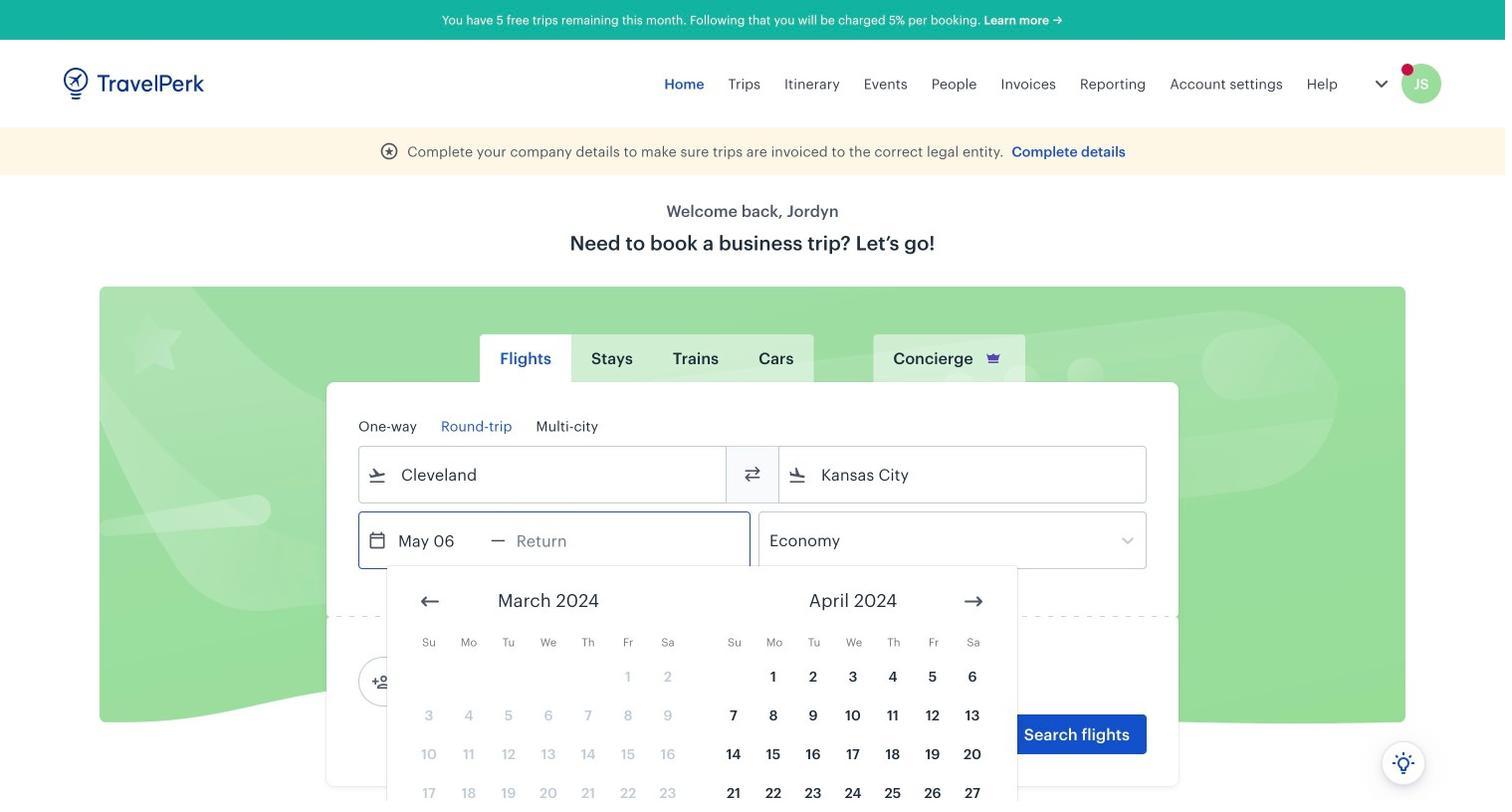 Task type: describe. For each thing, give the bounding box(es) containing it.
From search field
[[387, 459, 700, 491]]

To search field
[[808, 459, 1120, 491]]

calendar application
[[387, 567, 1506, 802]]



Task type: locate. For each thing, give the bounding box(es) containing it.
move backward to switch to the previous month. image
[[418, 590, 442, 614]]

Depart text field
[[387, 513, 491, 569]]

Add first traveler search field
[[391, 666, 599, 698]]

move forward to switch to the next month. image
[[962, 590, 986, 614]]

Return text field
[[506, 513, 609, 569]]



